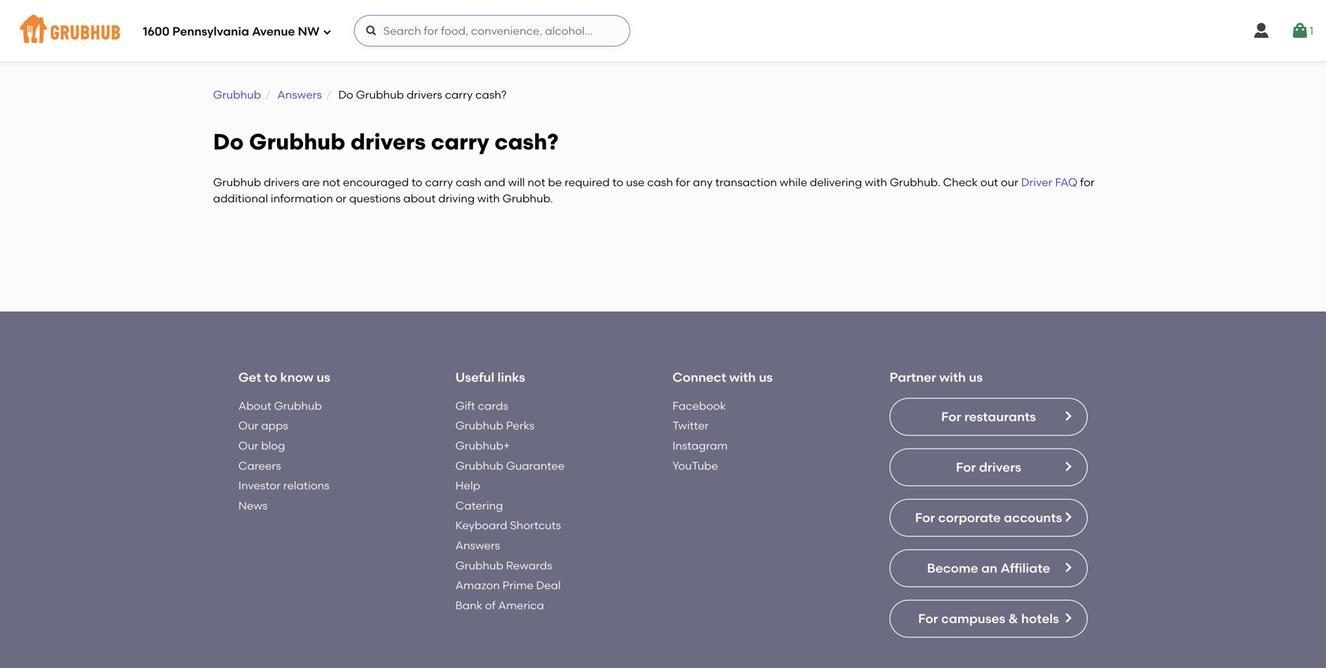 Task type: locate. For each thing, give the bounding box(es) containing it.
1 not from the left
[[323, 176, 340, 189]]

our
[[1001, 176, 1019, 189]]

southern
[[512, 450, 568, 465]]

2 for from the left
[[1081, 176, 1095, 189]]

1 subscription pass image from the left
[[227, 470, 243, 483]]

delivery down breakfast
[[937, 504, 973, 515]]

delivery for mexican
[[252, 504, 288, 515]]

0 vertical spatial and
[[484, 176, 506, 189]]

driver faq link
[[1022, 176, 1078, 189]]

1 horizontal spatial cash
[[647, 176, 673, 189]]

subscription pass image
[[227, 470, 243, 483], [683, 470, 699, 483], [911, 470, 927, 483]]

117
[[1046, 507, 1060, 521]]

0 vertical spatial drivers
[[407, 88, 442, 101]]

1 horizontal spatial 20–35
[[911, 490, 939, 502]]

0 horizontal spatial to
[[412, 176, 423, 189]]

subscription pass image for sol mexican grill
[[227, 470, 243, 483]]

for left the any
[[676, 176, 690, 189]]

0 horizontal spatial with
[[478, 192, 500, 205]]

american down subway
[[705, 470, 750, 482]]

1 horizontal spatial min
[[485, 490, 502, 502]]

svg image inside 1 button
[[1291, 21, 1310, 40]]

do
[[338, 88, 353, 101], [213, 129, 244, 155]]

recommended near you
[[213, 293, 415, 313]]

min down 'yardbird'
[[485, 490, 502, 502]]

2 vertical spatial with
[[940, 631, 966, 647]]

svg image
[[1252, 21, 1271, 40], [1291, 21, 1310, 40]]

carry
[[445, 88, 473, 101], [431, 129, 489, 155], [425, 176, 453, 189]]

subscription pass image down "sol"
[[227, 470, 243, 483]]

1 vertical spatial grubhub.
[[503, 192, 553, 205]]

with inside "for additional information or questions about driving with grubhub."
[[478, 192, 500, 205]]

2 svg image from the left
[[1291, 21, 1310, 40]]

subscription pass image down subway
[[683, 470, 699, 483]]

3 $0.49 from the left
[[911, 504, 935, 515]]

do down grubhub link
[[213, 129, 244, 155]]

subscription pass image down bub
[[911, 470, 927, 483]]

0 horizontal spatial 20–35
[[455, 490, 482, 502]]

1 min from the left
[[257, 490, 274, 502]]

$0.49 down 25–40
[[227, 504, 250, 515]]

drivers
[[407, 88, 442, 101], [351, 129, 426, 155], [264, 176, 299, 189]]

with
[[865, 176, 887, 189], [478, 192, 500, 205], [940, 631, 966, 647]]

1 horizontal spatial 20–35 min $0.49 delivery
[[911, 490, 973, 515]]

min for southern
[[485, 490, 502, 502]]

pennsylvania
[[172, 25, 249, 39]]

1 button
[[1291, 17, 1314, 45]]

and
[[484, 176, 506, 189], [939, 450, 963, 465]]

min inside 25–40 min $0.49 delivery
[[257, 490, 274, 502]]

grubhub drivers are not encouraged to carry cash and will not be required to use cash for any transaction while delivering with grubhub. check out our driver faq
[[213, 176, 1078, 189]]

1 svg image from the left
[[1252, 21, 1271, 40]]

grubhub
[[213, 88, 261, 101], [356, 88, 404, 101], [249, 129, 345, 155], [213, 176, 261, 189]]

0 horizontal spatial do
[[213, 129, 244, 155]]

cash?
[[476, 88, 507, 101], [495, 129, 559, 155]]

delivery
[[252, 504, 288, 515], [481, 504, 516, 515], [937, 504, 973, 515]]

1 horizontal spatial and
[[939, 450, 963, 465]]

1 horizontal spatial svg image
[[1291, 21, 1310, 40]]

2 vertical spatial carry
[[425, 176, 453, 189]]

delivery down 25–40
[[252, 504, 288, 515]]

grubhub link
[[213, 88, 261, 101]]

25–40 min $0.49 delivery
[[227, 490, 288, 515]]

mexican
[[249, 450, 301, 465], [249, 470, 287, 482]]

0 horizontal spatial subscription pass image
[[227, 470, 243, 483]]

1 star icon image from the left
[[1037, 489, 1049, 502]]

0 vertical spatial grubhub.
[[890, 176, 941, 189]]

subway link
[[683, 448, 872, 466]]

grubhub.
[[890, 176, 941, 189], [503, 192, 553, 205]]

1 horizontal spatial subscription pass image
[[683, 470, 699, 483]]

for
[[676, 176, 690, 189], [1081, 176, 1095, 189]]

1 horizontal spatial not
[[528, 176, 546, 189]]

20–35
[[455, 490, 482, 502], [911, 490, 939, 502]]

american
[[477, 470, 522, 482], [705, 470, 750, 482]]

use
[[626, 176, 645, 189]]

0 horizontal spatial 20–35 min $0.49 delivery
[[455, 490, 516, 515]]

partner
[[890, 631, 937, 647]]

breakfast
[[933, 470, 977, 482]]

1 vertical spatial and
[[939, 450, 963, 465]]

1 horizontal spatial with
[[865, 176, 887, 189]]

3 delivery from the left
[[937, 504, 973, 515]]

1 to from the left
[[412, 176, 423, 189]]

out
[[981, 176, 999, 189]]

american down 'yardbird'
[[477, 470, 522, 482]]

0 horizontal spatial for
[[676, 176, 690, 189]]

yardbird southern table & bar link
[[455, 448, 644, 466]]

0 horizontal spatial svg image
[[323, 27, 332, 37]]

and inside bub and pop's link
[[939, 450, 963, 465]]

$0.49
[[227, 504, 250, 515], [455, 504, 478, 515], [911, 504, 935, 515]]

are
[[302, 176, 320, 189]]

0 horizontal spatial cash
[[456, 176, 482, 189]]

recommended
[[213, 293, 339, 313]]

2 20–35 min $0.49 delivery from the left
[[911, 490, 973, 515]]

1 horizontal spatial delivery
[[481, 504, 516, 515]]

1600 pennsylvania avenue nw
[[143, 25, 320, 39]]

us
[[969, 631, 983, 647]]

check
[[943, 176, 978, 189]]

3 subscription pass image from the left
[[911, 470, 927, 483]]

1 vertical spatial with
[[478, 192, 500, 205]]

20–35 down breakfast
[[911, 490, 939, 502]]

min down breakfast
[[941, 490, 958, 502]]

2 $0.49 from the left
[[455, 504, 478, 515]]

2 vertical spatial drivers
[[264, 176, 299, 189]]

min
[[257, 490, 274, 502], [485, 490, 502, 502], [941, 490, 958, 502]]

cash? down search for food, convenience, alcohol... search box
[[476, 88, 507, 101]]

delivery down 'yardbird'
[[481, 504, 516, 515]]

0 horizontal spatial svg image
[[1252, 21, 1271, 40]]

$0.49 inside 25–40 min $0.49 delivery
[[227, 504, 250, 515]]

2 subscription pass image from the left
[[683, 470, 699, 483]]

not
[[323, 176, 340, 189], [528, 176, 546, 189]]

mexican right "sol"
[[249, 450, 301, 465]]

117 ratings
[[1046, 507, 1100, 521]]

0 horizontal spatial delivery
[[252, 504, 288, 515]]

star icon image
[[1037, 489, 1049, 502], [1049, 489, 1062, 502], [1062, 489, 1075, 502], [1075, 489, 1087, 502]]

be
[[548, 176, 562, 189]]

0 horizontal spatial american
[[477, 470, 522, 482]]

to
[[412, 176, 423, 189], [613, 176, 624, 189]]

$0.49 down subscription pass image
[[455, 504, 478, 515]]

cash right the 'use'
[[647, 176, 673, 189]]

20–35 min $0.49 delivery down subscription pass image
[[455, 490, 516, 515]]

required
[[565, 176, 610, 189]]

you
[[385, 293, 415, 313]]

information
[[271, 192, 333, 205]]

2 horizontal spatial $0.49
[[911, 504, 935, 515]]

1 horizontal spatial for
[[1081, 176, 1095, 189]]

&
[[608, 450, 618, 465]]

with right delivering
[[865, 176, 887, 189]]

0 vertical spatial with
[[865, 176, 887, 189]]

20–35 down subscription pass image
[[455, 490, 482, 502]]

1 horizontal spatial american
[[705, 470, 750, 482]]

not left be
[[528, 176, 546, 189]]

faq
[[1055, 176, 1078, 189]]

and up breakfast
[[939, 450, 963, 465]]

delivery inside 25–40 min $0.49 delivery
[[252, 504, 288, 515]]

delivering
[[810, 176, 862, 189]]

bar
[[621, 450, 643, 465]]

1 horizontal spatial $0.49
[[455, 504, 478, 515]]

0 horizontal spatial $0.49
[[227, 504, 250, 515]]

20–35 min $0.49 delivery
[[455, 490, 516, 515], [911, 490, 973, 515]]

grubhub. down will
[[503, 192, 553, 205]]

0 horizontal spatial min
[[257, 490, 274, 502]]

2 delivery from the left
[[481, 504, 516, 515]]

cash? up will
[[495, 129, 559, 155]]

cash
[[456, 176, 482, 189], [647, 176, 673, 189]]

2 american from the left
[[705, 470, 750, 482]]

1 american from the left
[[477, 470, 522, 482]]

1 delivery from the left
[[252, 504, 288, 515]]

mexican down sol mexican grill in the bottom left of the page
[[249, 470, 287, 482]]

cash up driving
[[456, 176, 482, 189]]

with right driving
[[478, 192, 500, 205]]

1 horizontal spatial do
[[338, 88, 353, 101]]

2 horizontal spatial min
[[941, 490, 958, 502]]

0 horizontal spatial not
[[323, 176, 340, 189]]

pop's
[[966, 450, 1001, 465]]

1 horizontal spatial to
[[613, 176, 624, 189]]

encouraged
[[343, 176, 409, 189]]

to left the 'use'
[[613, 176, 624, 189]]

and left will
[[484, 176, 506, 189]]

with left the us
[[940, 631, 966, 647]]

do grubhub drivers carry cash?
[[338, 88, 507, 101], [213, 129, 559, 155]]

0 vertical spatial carry
[[445, 88, 473, 101]]

2 horizontal spatial delivery
[[937, 504, 973, 515]]

to up about
[[412, 176, 423, 189]]

0 horizontal spatial grubhub.
[[503, 192, 553, 205]]

1 $0.49 from the left
[[227, 504, 250, 515]]

1 vertical spatial drivers
[[351, 129, 426, 155]]

grubhub. left check
[[890, 176, 941, 189]]

2 to from the left
[[613, 176, 624, 189]]

for right faq on the right top of page
[[1081, 176, 1095, 189]]

20–35 min $0.49 delivery down breakfast
[[911, 490, 973, 515]]

svg image
[[365, 24, 378, 37], [323, 27, 332, 37]]

2 horizontal spatial subscription pass image
[[911, 470, 927, 483]]

0 horizontal spatial and
[[484, 176, 506, 189]]

$0.49 down breakfast
[[911, 504, 935, 515]]

min right 25–40
[[257, 490, 274, 502]]

ratings
[[1063, 507, 1100, 521]]

table
[[571, 450, 605, 465]]

2 min from the left
[[485, 490, 502, 502]]

do right answers link
[[338, 88, 353, 101]]

not up or in the left top of the page
[[323, 176, 340, 189]]



Task type: vqa. For each thing, say whether or not it's contained in the screenshot.
second not from the left
yes



Task type: describe. For each thing, give the bounding box(es) containing it.
subscription pass image
[[455, 470, 471, 483]]

3 star icon image from the left
[[1062, 489, 1075, 502]]

while
[[780, 176, 808, 189]]

1 horizontal spatial grubhub.
[[890, 176, 941, 189]]

driver
[[1022, 176, 1053, 189]]

1 20–35 from the left
[[455, 490, 482, 502]]

nw
[[298, 25, 320, 39]]

2 horizontal spatial with
[[940, 631, 966, 647]]

2 star icon image from the left
[[1049, 489, 1062, 502]]

3 min from the left
[[941, 490, 958, 502]]

1 20–35 min $0.49 delivery from the left
[[455, 490, 516, 515]]

1 for from the left
[[676, 176, 690, 189]]

4 star icon image from the left
[[1075, 489, 1087, 502]]

additional
[[213, 192, 268, 205]]

min for mexican
[[257, 490, 274, 502]]

1 vertical spatial mexican
[[249, 470, 287, 482]]

or
[[336, 192, 347, 205]]

0 vertical spatial do
[[338, 88, 353, 101]]

1 vertical spatial do grubhub drivers carry cash?
[[213, 129, 559, 155]]

yardbird
[[455, 450, 509, 465]]

2 20–35 from the left
[[911, 490, 939, 502]]

for inside "for additional information or questions about driving with grubhub."
[[1081, 176, 1095, 189]]

1 vertical spatial cash?
[[495, 129, 559, 155]]

sol mexican grill
[[227, 450, 330, 465]]

subway
[[683, 450, 732, 465]]

for additional information or questions about driving with grubhub.
[[213, 176, 1095, 205]]

2 cash from the left
[[647, 176, 673, 189]]

near
[[343, 293, 381, 313]]

avenue
[[252, 25, 295, 39]]

grubhub. inside "for additional information or questions about driving with grubhub."
[[503, 192, 553, 205]]

grill
[[305, 450, 330, 465]]

about
[[403, 192, 436, 205]]

bub and pop's
[[911, 450, 1001, 465]]

1
[[1310, 24, 1314, 37]]

yardbird southern table & bar
[[455, 450, 643, 465]]

1 cash from the left
[[456, 176, 482, 189]]

driving
[[438, 192, 475, 205]]

delivery for southern
[[481, 504, 516, 515]]

any
[[693, 176, 713, 189]]

american for subway
[[705, 470, 750, 482]]

questions
[[349, 192, 401, 205]]

will
[[508, 176, 525, 189]]

bub
[[911, 450, 936, 465]]

1 horizontal spatial svg image
[[365, 24, 378, 37]]

0 vertical spatial mexican
[[249, 450, 301, 465]]

25–40
[[227, 490, 254, 502]]

$0.49 for yardbird
[[455, 504, 478, 515]]

answers
[[277, 88, 322, 101]]

0 vertical spatial cash?
[[476, 88, 507, 101]]

0 vertical spatial do grubhub drivers carry cash?
[[338, 88, 507, 101]]

answers link
[[277, 88, 322, 101]]

1 vertical spatial do
[[213, 129, 244, 155]]

partner with us
[[890, 631, 983, 647]]

bub and pop's link
[[911, 448, 1100, 466]]

1 vertical spatial carry
[[431, 129, 489, 155]]

sol mexican grill link
[[227, 448, 415, 466]]

subscription pass image for bub and pop's
[[911, 470, 927, 483]]

main navigation navigation
[[0, 0, 1327, 62]]

2 not from the left
[[528, 176, 546, 189]]

sol
[[227, 450, 246, 465]]

Search for food, convenience, alcohol... search field
[[354, 15, 631, 47]]

1600
[[143, 25, 170, 39]]

transaction
[[716, 176, 777, 189]]

american for yardbird southern table & bar
[[477, 470, 522, 482]]

subscription pass image for subway
[[683, 470, 699, 483]]

$0.49 for sol
[[227, 504, 250, 515]]



